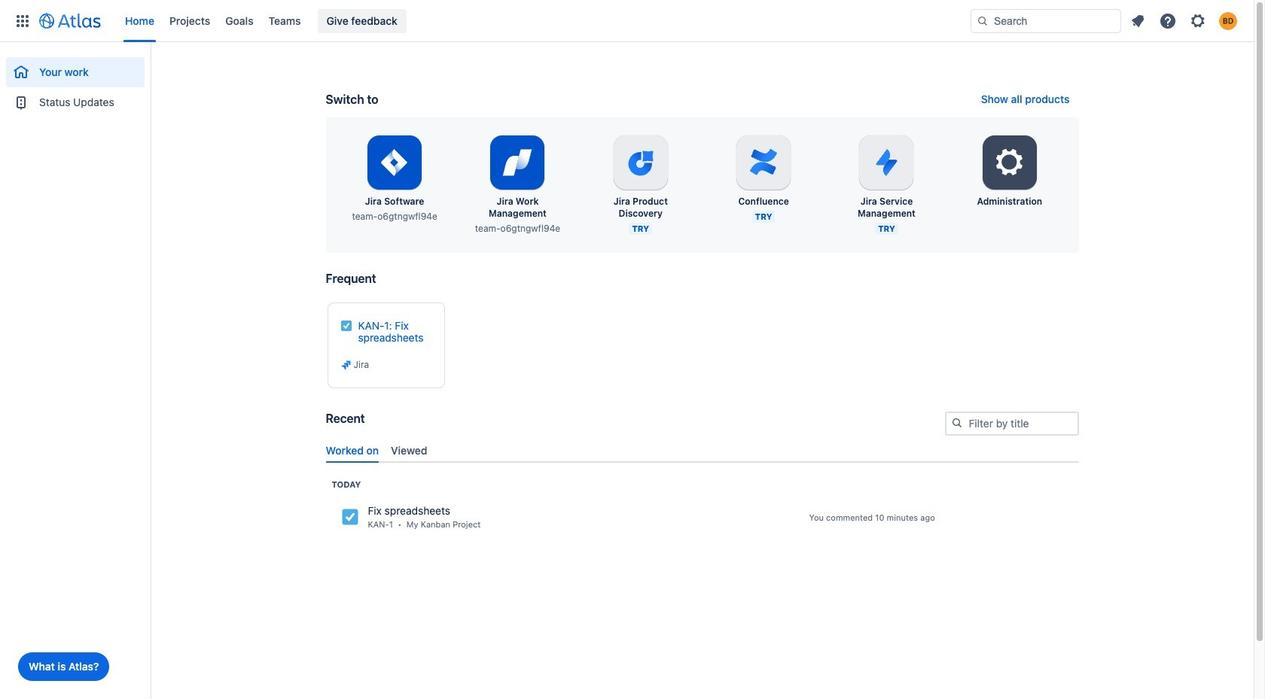 Task type: locate. For each thing, give the bounding box(es) containing it.
0 vertical spatial settings image
[[1189, 12, 1207, 30]]

settings image
[[1189, 12, 1207, 30], [992, 145, 1028, 181]]

1 horizontal spatial settings image
[[1189, 12, 1207, 30]]

jira image
[[341, 509, 359, 527]]

heading
[[332, 479, 361, 491]]

Search field
[[971, 9, 1121, 33]]

banner
[[0, 0, 1254, 42]]

help icon image
[[1159, 12, 1177, 30]]

Filter by title field
[[946, 413, 1077, 435]]

account image
[[1219, 12, 1237, 30]]

switch to... image
[[14, 12, 32, 30]]

0 horizontal spatial settings image
[[992, 145, 1028, 181]]

group
[[6, 42, 145, 122]]

None search field
[[971, 9, 1121, 33]]

top element
[[9, 0, 971, 42]]

tab list
[[320, 438, 1085, 463]]

jira image
[[340, 359, 352, 371], [340, 359, 352, 371]]



Task type: vqa. For each thing, say whether or not it's contained in the screenshot.
fifth townsquare image
no



Task type: describe. For each thing, give the bounding box(es) containing it.
1 vertical spatial settings image
[[992, 145, 1028, 181]]

notifications image
[[1129, 12, 1147, 30]]

search image
[[951, 417, 963, 429]]

search image
[[977, 15, 989, 27]]



